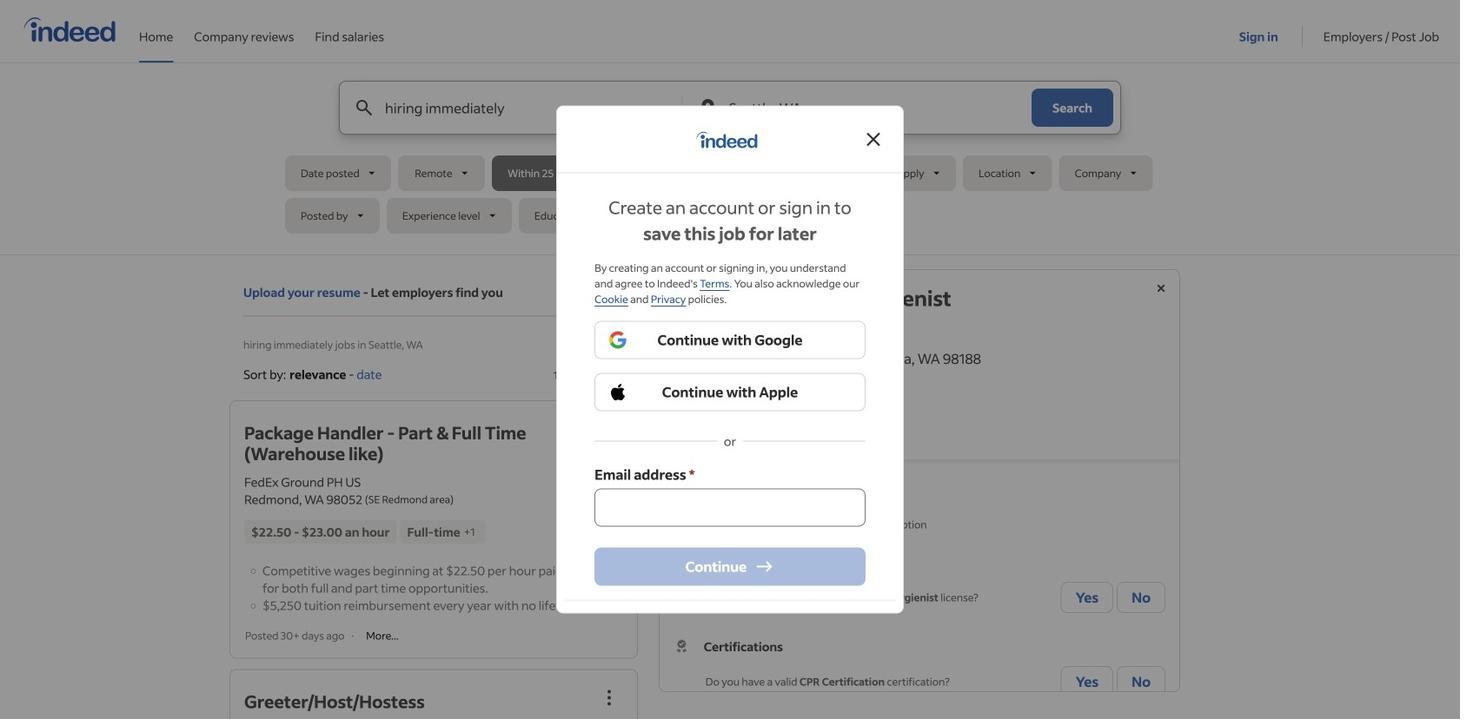 Task type: describe. For each thing, give the bounding box(es) containing it.
save this job image
[[797, 409, 817, 430]]

close image
[[863, 129, 884, 150]]

not interested image
[[849, 409, 870, 430]]

job actions for package handler - part & full time (warehouse like) is collapsed image
[[599, 419, 620, 440]]

licenses group
[[674, 554, 1166, 617]]

certifications group
[[674, 638, 1166, 701]]



Task type: locate. For each thing, give the bounding box(es) containing it.
None search field
[[285, 81, 1175, 241]]

official indeed logo element
[[696, 131, 766, 152]]

job actions for greeter/host/hostess is collapsed image
[[599, 688, 620, 709]]

help icon image
[[603, 364, 624, 385]]

login window dialog
[[556, 106, 904, 614]]

indeed image
[[696, 131, 766, 148], [696, 131, 757, 148]]

close job details image
[[1151, 278, 1172, 299]]



Task type: vqa. For each thing, say whether or not it's contained in the screenshot.
the "at"
no



